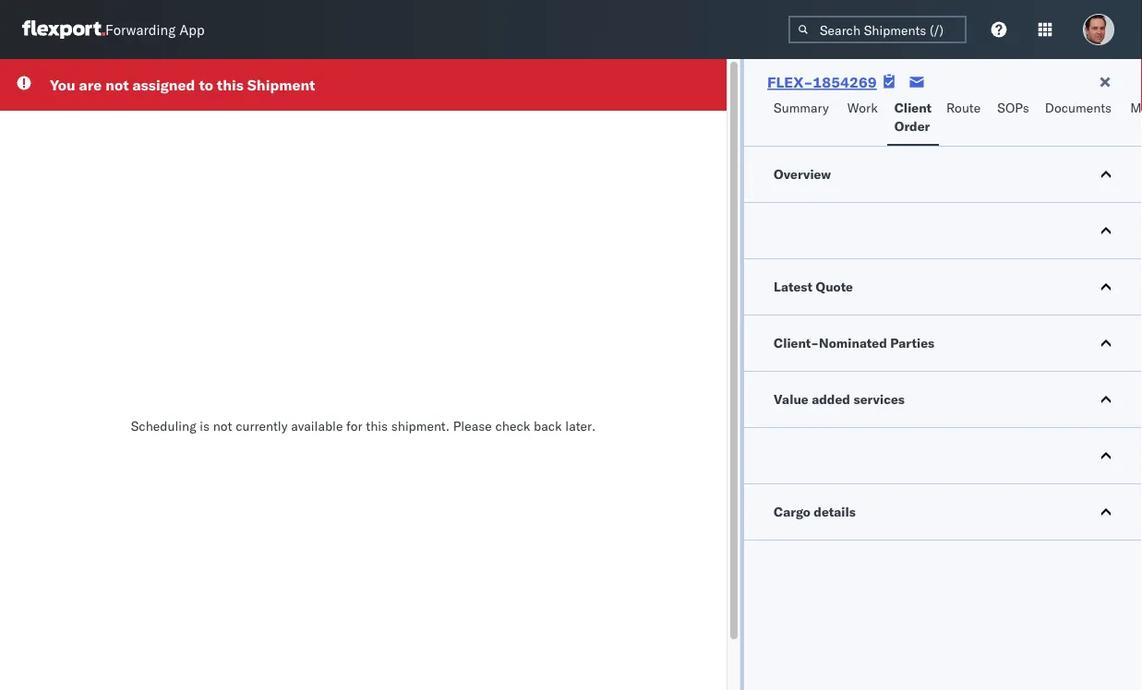 Task type: vqa. For each thing, say whether or not it's contained in the screenshot.
the bottom not
yes



Task type: describe. For each thing, give the bounding box(es) containing it.
cargo details button
[[745, 485, 1143, 540]]

overview
[[774, 166, 831, 182]]

flex-1854269
[[768, 73, 877, 91]]

scheduling
[[131, 418, 196, 435]]

added
[[812, 392, 851, 408]]

value
[[774, 392, 809, 408]]

you are not assigned to this shipment
[[50, 76, 315, 94]]

to
[[199, 76, 213, 94]]

cargo
[[774, 504, 811, 521]]

app
[[179, 21, 205, 38]]

flexport. image
[[22, 20, 105, 39]]

summary button
[[767, 91, 840, 146]]

1 vertical spatial this
[[366, 418, 388, 435]]

summary
[[774, 100, 829, 116]]

currently
[[236, 418, 288, 435]]

flex-
[[768, 73, 813, 91]]

latest quote
[[774, 279, 854, 295]]

available
[[291, 418, 343, 435]]

documents
[[1045, 100, 1112, 116]]

sops button
[[991, 91, 1038, 146]]

client-
[[774, 335, 819, 351]]

back
[[534, 418, 562, 435]]

sops
[[998, 100, 1030, 116]]

parties
[[891, 335, 935, 351]]

please
[[453, 418, 492, 435]]

forwarding
[[105, 21, 176, 38]]

client-nominated parties button
[[745, 316, 1143, 371]]

1854269
[[813, 73, 877, 91]]

forwarding app link
[[22, 20, 205, 39]]

me
[[1131, 100, 1143, 116]]

value added services
[[774, 392, 905, 408]]

latest
[[774, 279, 813, 295]]



Task type: locate. For each thing, give the bounding box(es) containing it.
0 vertical spatial this
[[217, 76, 244, 94]]

is
[[200, 418, 210, 435]]

you
[[50, 76, 75, 94]]

not right are
[[105, 76, 129, 94]]

overview button
[[745, 147, 1143, 202]]

for
[[346, 418, 363, 435]]

1 horizontal spatial not
[[213, 418, 232, 435]]

not right is
[[213, 418, 232, 435]]

Search Shipments (/) text field
[[789, 16, 967, 43]]

services
[[854, 392, 905, 408]]

flex-1854269 link
[[768, 73, 877, 91]]

client-nominated parties
[[774, 335, 935, 351]]

shipment.
[[391, 418, 450, 435]]

cargo details
[[774, 504, 856, 521]]

order
[[895, 118, 931, 134]]

later.
[[566, 418, 596, 435]]

are
[[79, 76, 102, 94]]

this
[[217, 76, 244, 94], [366, 418, 388, 435]]

details
[[814, 504, 856, 521]]

not
[[105, 76, 129, 94], [213, 418, 232, 435]]

shipment
[[247, 76, 315, 94]]

1 vertical spatial not
[[213, 418, 232, 435]]

work
[[848, 100, 878, 116]]

route button
[[940, 91, 991, 146]]

forwarding app
[[105, 21, 205, 38]]

latest quote button
[[745, 260, 1143, 315]]

client order
[[895, 100, 932, 134]]

route
[[947, 100, 981, 116]]

nominated
[[819, 335, 888, 351]]

client order button
[[888, 91, 940, 146]]

0 vertical spatial not
[[105, 76, 129, 94]]

check
[[496, 418, 531, 435]]

me button
[[1123, 91, 1143, 146]]

documents button
[[1038, 91, 1123, 146]]

assigned
[[132, 76, 195, 94]]

not for are
[[105, 76, 129, 94]]

client
[[895, 100, 932, 116]]

scheduling is not currently available for this shipment. please check back later.
[[131, 418, 596, 435]]

this right to
[[217, 76, 244, 94]]

this right for at the bottom
[[366, 418, 388, 435]]

1 horizontal spatial this
[[366, 418, 388, 435]]

quote
[[816, 279, 854, 295]]

0 horizontal spatial not
[[105, 76, 129, 94]]

0 horizontal spatial this
[[217, 76, 244, 94]]

value added services button
[[745, 372, 1143, 428]]

not for is
[[213, 418, 232, 435]]

work button
[[840, 91, 888, 146]]



